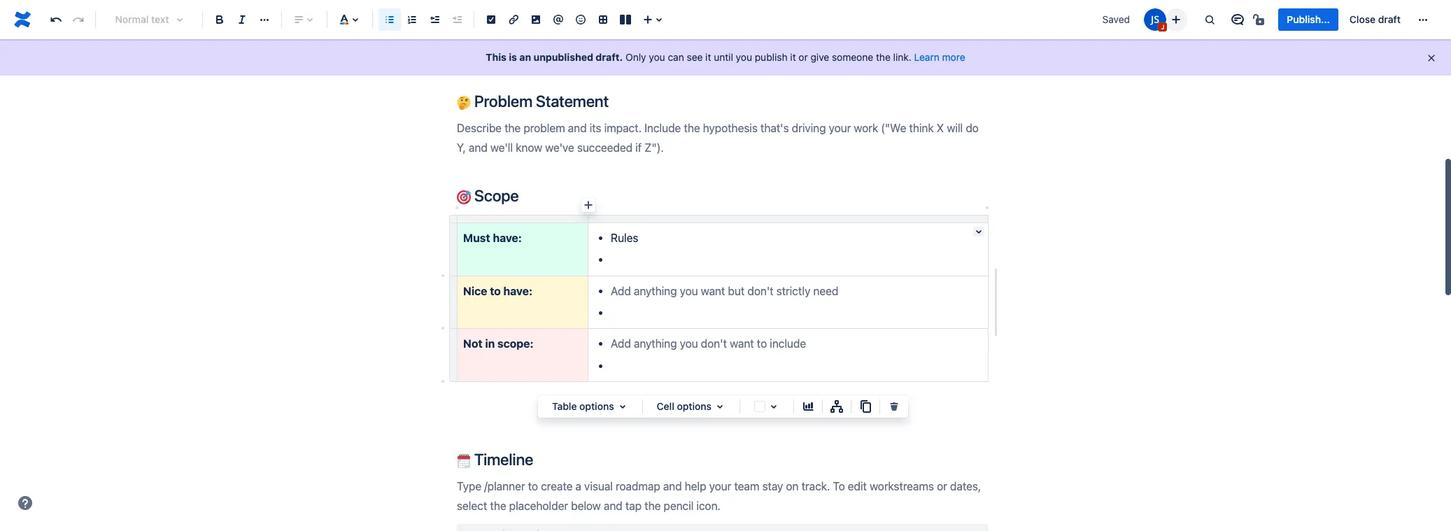 Task type: locate. For each thing, give the bounding box(es) containing it.
you right "until"
[[736, 51, 752, 63]]

link.
[[893, 51, 912, 63]]

1 expand dropdown menu image from the left
[[614, 398, 631, 415]]

someone
[[832, 51, 873, 63]]

options for table options
[[580, 400, 614, 412]]

layouts image
[[617, 11, 634, 28]]

is
[[509, 51, 517, 63]]

invite to edit image
[[1168, 11, 1185, 28]]

draft.
[[596, 51, 623, 63]]

it
[[706, 51, 711, 63], [790, 51, 796, 63]]

expand dropdown menu image left cell background icon
[[712, 398, 728, 415]]

1 options from the left
[[580, 400, 614, 412]]

2 options from the left
[[677, 400, 712, 412]]

action item image
[[483, 11, 500, 28]]

1 horizontal spatial options
[[677, 400, 712, 412]]

have:
[[493, 231, 522, 244], [503, 285, 533, 297]]

expand dropdown menu image left cell
[[614, 398, 631, 415]]

comment icon image
[[1230, 11, 1247, 28]]

options right cell
[[677, 400, 712, 412]]

mention image
[[550, 11, 567, 28]]

cell background image
[[766, 398, 782, 415]]

2 expand dropdown menu image from the left
[[712, 398, 728, 415]]

link image
[[505, 11, 522, 28]]

remove image
[[886, 398, 903, 415]]

have: right must
[[493, 231, 522, 244]]

1 horizontal spatial it
[[790, 51, 796, 63]]

0 horizontal spatial it
[[706, 51, 711, 63]]

publish... button
[[1279, 8, 1339, 31]]

learn more link
[[914, 51, 965, 63]]

indent tab image
[[449, 11, 465, 28]]

have: right to
[[503, 285, 533, 297]]

you left can
[[649, 51, 665, 63]]

expand dropdown menu image
[[614, 398, 631, 415], [712, 398, 728, 415]]

publish...
[[1287, 13, 1330, 25]]

more
[[942, 51, 965, 63]]

1 horizontal spatial expand dropdown menu image
[[712, 398, 728, 415]]

you
[[649, 51, 665, 63], [736, 51, 752, 63]]

it right the see
[[706, 51, 711, 63]]

give
[[811, 51, 829, 63]]

or
[[799, 51, 808, 63]]

0 horizontal spatial expand dropdown menu image
[[614, 398, 631, 415]]

in
[[485, 338, 495, 350]]

options inside popup button
[[677, 400, 712, 412]]

problem
[[474, 92, 533, 111]]

find and replace image
[[1202, 11, 1219, 28]]

table options
[[552, 400, 614, 412]]

it left or
[[790, 51, 796, 63]]

options inside dropdown button
[[580, 400, 614, 412]]

0 horizontal spatial you
[[649, 51, 665, 63]]

2 it from the left
[[790, 51, 796, 63]]

0 horizontal spatial options
[[580, 400, 614, 412]]

add image, video, or file image
[[528, 11, 544, 28]]

expand dropdown menu image for cell options
[[712, 398, 728, 415]]

expand dropdown menu image for table options
[[614, 398, 631, 415]]

not in scope:
[[463, 338, 534, 350]]

no restrictions image
[[1252, 11, 1269, 28]]

an
[[520, 51, 531, 63]]

redo ⌘⇧z image
[[70, 11, 87, 28]]

statement
[[536, 92, 609, 111]]

table options button
[[544, 398, 637, 415]]

must have:
[[463, 231, 522, 244]]

1 horizontal spatial you
[[736, 51, 752, 63]]

bullet list ⌘⇧8 image
[[381, 11, 398, 28]]

emoji image
[[572, 11, 589, 28]]

options
[[580, 400, 614, 412], [677, 400, 712, 412]]

close draft
[[1350, 13, 1401, 25]]

table
[[552, 400, 577, 412]]

1 it from the left
[[706, 51, 711, 63]]

unpublished
[[534, 51, 593, 63]]

this
[[486, 51, 507, 63]]

:dart: image
[[457, 191, 471, 205]]

options right table
[[580, 400, 614, 412]]

scope:
[[497, 338, 534, 350]]

italic ⌘i image
[[234, 11, 251, 28]]

not
[[463, 338, 483, 350]]

can
[[668, 51, 684, 63]]



Task type: vqa. For each thing, say whether or not it's contained in the screenshot.
options inside POPUP BUTTON
yes



Task type: describe. For each thing, give the bounding box(es) containing it.
rules
[[611, 231, 638, 244]]

see
[[687, 51, 703, 63]]

copy image
[[857, 398, 874, 415]]

close
[[1350, 13, 1376, 25]]

more image
[[1415, 11, 1432, 28]]

cell options button
[[648, 398, 734, 415]]

scope
[[471, 186, 519, 205]]

more formatting image
[[256, 11, 273, 28]]

1 you from the left
[[649, 51, 665, 63]]

confluence image
[[11, 8, 34, 31]]

options for cell options
[[677, 400, 712, 412]]

bold ⌘b image
[[211, 11, 228, 28]]

close draft button
[[1341, 8, 1409, 31]]

only
[[626, 51, 646, 63]]

the
[[876, 51, 891, 63]]

nice to have:
[[463, 285, 533, 297]]

until
[[714, 51, 733, 63]]

manage connected data image
[[829, 398, 845, 415]]

problem statement
[[471, 92, 609, 111]]

undo ⌘z image
[[48, 11, 64, 28]]

1 vertical spatial have:
[[503, 285, 533, 297]]

help image
[[17, 495, 34, 512]]

numbered list ⌘⇧7 image
[[404, 11, 421, 28]]

draft
[[1378, 13, 1401, 25]]

publish
[[755, 51, 788, 63]]

:dart: image
[[457, 191, 471, 205]]

table image
[[595, 11, 612, 28]]

:calendar_spiral: image
[[457, 454, 471, 468]]

saved
[[1103, 13, 1130, 25]]

roadmap planner image
[[463, 527, 479, 531]]

must
[[463, 231, 490, 244]]

outdent ⇧tab image
[[426, 11, 443, 28]]

jacob simon image
[[1144, 8, 1167, 31]]

this is an unpublished draft. only you can see it until you publish it or give someone the link. learn more
[[486, 51, 965, 63]]

cell options
[[657, 400, 712, 412]]

:thinking: image
[[457, 96, 471, 110]]

confluence image
[[11, 8, 34, 31]]

timeline
[[471, 450, 533, 469]]

:calendar_spiral: image
[[457, 454, 471, 468]]

editable content region
[[435, 0, 1011, 531]]

2 you from the left
[[736, 51, 752, 63]]

dismiss image
[[1426, 52, 1437, 64]]

to
[[490, 285, 501, 297]]

0 vertical spatial have:
[[493, 231, 522, 244]]

learn
[[914, 51, 940, 63]]

:thinking: image
[[457, 96, 471, 110]]

nice
[[463, 285, 487, 297]]

chart image
[[800, 398, 817, 415]]

cell
[[657, 400, 674, 412]]



